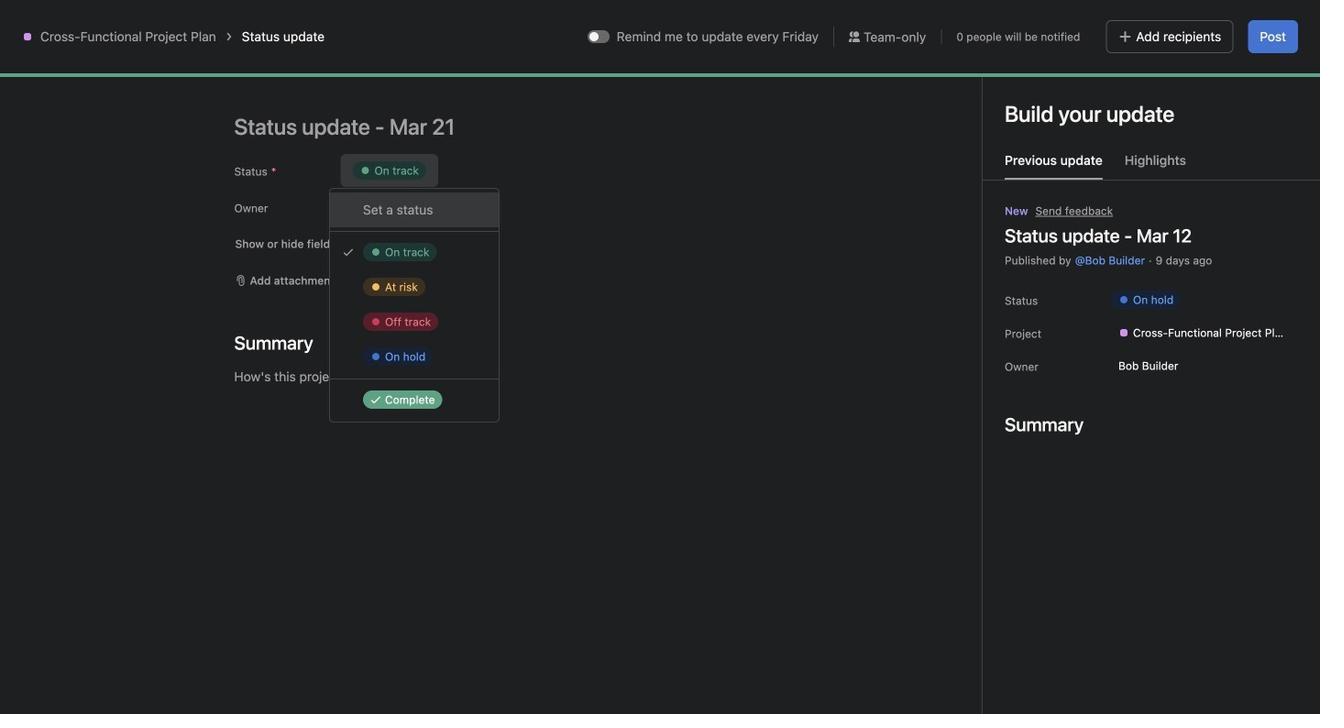 Task type: locate. For each thing, give the bounding box(es) containing it.
header next steps tree grid
[[220, 601, 1320, 701]]

option
[[330, 193, 499, 227]]

Section title text field
[[234, 330, 313, 356]]

tab list
[[983, 150, 1320, 181]]

None text field
[[297, 52, 550, 85]]

hide sidebar image
[[24, 15, 39, 29]]

switch
[[587, 30, 609, 43]]

header milestones tree grid
[[220, 451, 1320, 551]]

row
[[220, 163, 1320, 197], [242, 196, 1298, 198], [220, 248, 1320, 283], [220, 367, 1320, 401], [220, 451, 1320, 485], [220, 484, 1320, 518], [220, 517, 1320, 551], [220, 601, 1320, 635], [220, 634, 1320, 668], [220, 667, 1320, 701]]



Task type: describe. For each thing, give the bounding box(es) containing it.
header planning tree grid
[[220, 334, 1320, 401]]

Title of update text field
[[234, 106, 784, 147]]

line_and_symbols image
[[253, 67, 275, 89]]

add to starred image
[[585, 61, 600, 76]]

manage project members image
[[1051, 67, 1073, 89]]



Task type: vqa. For each thing, say whether or not it's contained in the screenshot.
row
yes



